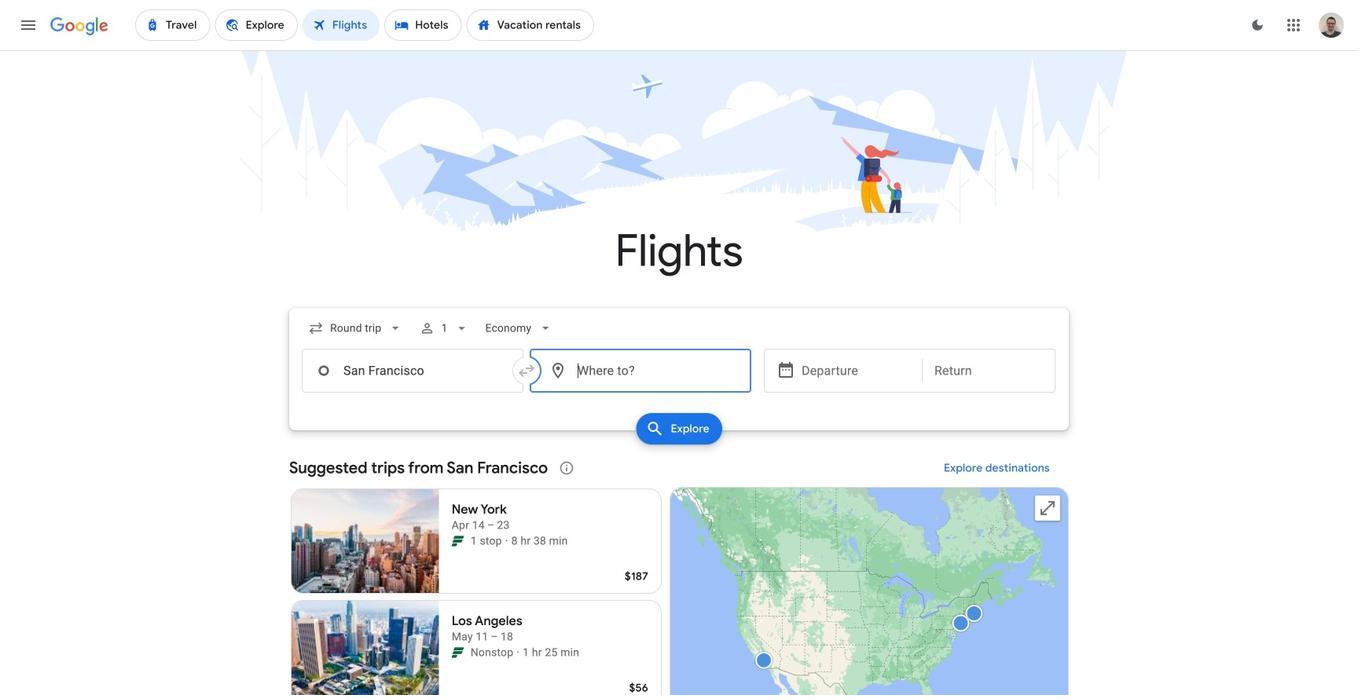 Task type: locate. For each thing, give the bounding box(es) containing it.
187 US dollars text field
[[625, 570, 648, 584]]

frontier image for  icon for the 187 us dollars text box
[[452, 535, 464, 548]]

Where to?  text field
[[530, 349, 751, 393]]

1 frontier image from the top
[[452, 535, 464, 548]]

1 horizontal spatial  image
[[517, 645, 520, 661]]

1 vertical spatial  image
[[517, 645, 520, 661]]

change appearance image
[[1239, 6, 1276, 44]]

2 frontier image from the top
[[452, 647, 464, 659]]

frontier image
[[452, 535, 464, 548], [452, 647, 464, 659]]

Return text field
[[935, 350, 1043, 392]]

0 vertical spatial frontier image
[[452, 535, 464, 548]]

1 vertical spatial frontier image
[[452, 647, 464, 659]]

None field
[[302, 314, 410, 343], [479, 314, 560, 343], [302, 314, 410, 343], [479, 314, 560, 343]]

0 vertical spatial  image
[[505, 534, 508, 549]]

0 horizontal spatial  image
[[505, 534, 508, 549]]

 image
[[505, 534, 508, 549], [517, 645, 520, 661]]



Task type: describe. For each thing, give the bounding box(es) containing it.
Departure text field
[[802, 350, 910, 392]]

main menu image
[[19, 16, 38, 35]]

suggested trips from san francisco region
[[289, 450, 1069, 696]]

Flight search field
[[277, 308, 1082, 450]]

Where from? text field
[[302, 349, 523, 393]]

56 US dollars text field
[[629, 681, 648, 696]]

 image for the 187 us dollars text box
[[505, 534, 508, 549]]

frontier image for  icon for 56 us dollars text field
[[452, 647, 464, 659]]

 image for 56 us dollars text field
[[517, 645, 520, 661]]



Task type: vqa. For each thing, say whether or not it's contained in the screenshot.
the Send Product Feedback
no



